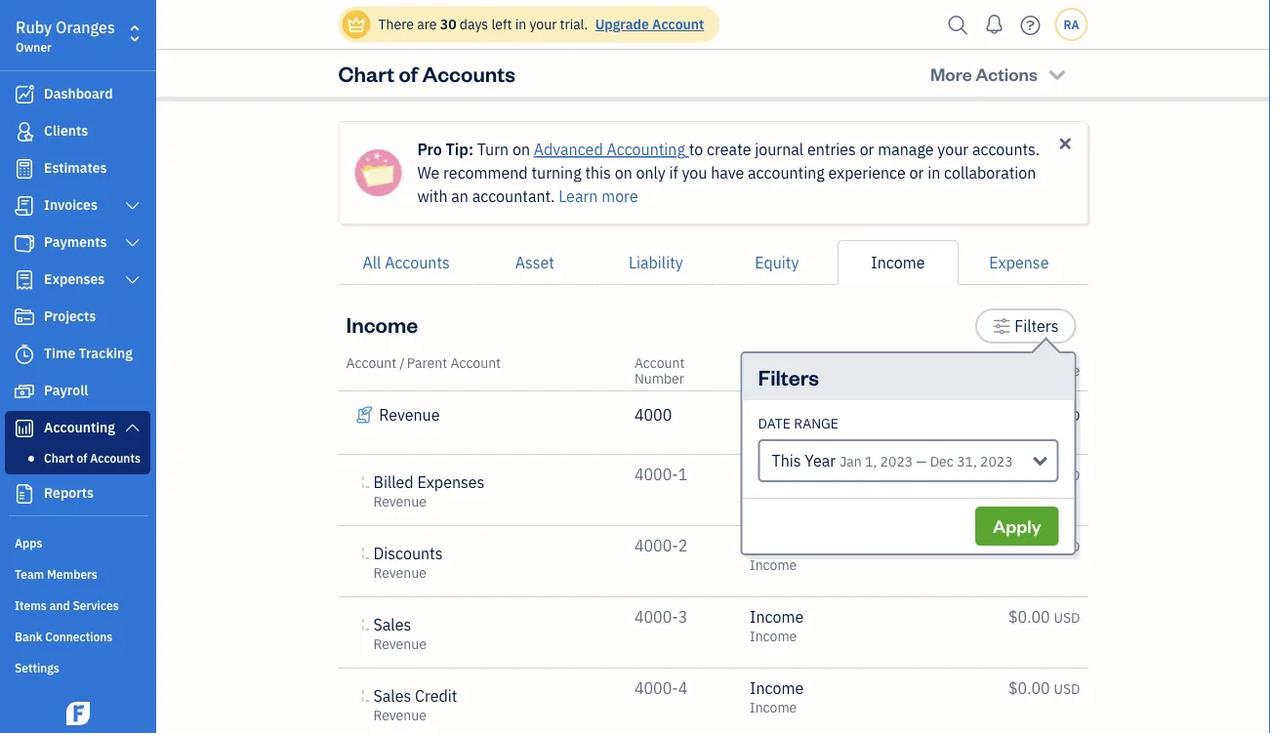 Task type: locate. For each thing, give the bounding box(es) containing it.
income income for 4
[[750, 678, 804, 717]]

equity button
[[717, 240, 838, 285]]

0 vertical spatial chevron large down image
[[124, 198, 142, 214]]

sales inside sales credit revenue
[[374, 686, 411, 707]]

pro
[[417, 139, 442, 160]]

expense
[[989, 252, 1049, 273]]

accounts inside button
[[385, 252, 450, 273]]

2 $0.00 from the top
[[1009, 536, 1050, 556]]

2 chevron large down image from the top
[[124, 420, 142, 436]]

2
[[678, 536, 688, 556]]

turn
[[477, 139, 509, 160]]

Date Range field
[[758, 439, 1059, 482]]

4000-4
[[635, 678, 688, 699]]

0 horizontal spatial 2023
[[880, 453, 913, 471]]

1 horizontal spatial chart
[[338, 59, 395, 87]]

1 4000- from the top
[[635, 464, 678, 485]]

accounting up only
[[607, 139, 685, 160]]

accountant.
[[472, 186, 555, 207]]

1 horizontal spatial expenses
[[417, 472, 485, 493]]

1 vertical spatial of
[[77, 450, 87, 466]]

0 horizontal spatial in
[[515, 15, 526, 33]]

projects link
[[5, 300, 150, 335]]

4 4000- from the top
[[635, 678, 678, 699]]

turning
[[532, 163, 582, 183]]

upgrade
[[595, 15, 649, 33]]

4000- down the 4000
[[635, 464, 678, 485]]

chevron large down image right payments on the top of page
[[124, 235, 142, 251]]

if
[[669, 163, 678, 183]]

2 sales from the top
[[374, 686, 411, 707]]

usd
[[1054, 407, 1081, 425], [1054, 466, 1081, 484], [1054, 538, 1081, 556], [1054, 609, 1081, 627], [1054, 680, 1081, 698]]

1 vertical spatial in
[[928, 163, 941, 183]]

1 horizontal spatial in
[[928, 163, 941, 183]]

4 usd from the top
[[1054, 609, 1081, 627]]

dashboard image
[[13, 85, 36, 104]]

invoice image
[[13, 196, 36, 216]]

sales left credit
[[374, 686, 411, 707]]

1 horizontal spatial filters
[[1015, 316, 1059, 336]]

account for account number
[[635, 354, 685, 372]]

or down manage at the top right of the page
[[910, 163, 924, 183]]

an
[[451, 186, 469, 207]]

revenue up 'sales revenue'
[[374, 564, 427, 582]]

ra
[[1064, 17, 1080, 32]]

1 vertical spatial chart of accounts
[[44, 450, 140, 466]]

2023 left '—'
[[880, 453, 913, 471]]

chevrondown image
[[1046, 63, 1069, 83]]

chevron large down image up chart of accounts 'link'
[[124, 420, 142, 436]]

0 horizontal spatial of
[[77, 450, 87, 466]]

accounts down the accounting link
[[90, 450, 140, 466]]

3 $0.00 usd from the top
[[1009, 607, 1081, 627]]

revenue up discounts
[[374, 493, 427, 511]]

0 horizontal spatial chart
[[44, 450, 74, 466]]

1 vertical spatial chevron large down image
[[124, 272, 142, 288]]

3 usd from the top
[[1054, 538, 1081, 556]]

0 horizontal spatial or
[[860, 139, 874, 160]]

your for trial.
[[530, 15, 557, 33]]

accounting link
[[5, 411, 150, 446]]

0 horizontal spatial chart of accounts
[[44, 450, 140, 466]]

2 vertical spatial accounts
[[90, 450, 140, 466]]

chart of accounts down are
[[338, 59, 516, 87]]

1 sales from the top
[[374, 615, 411, 635]]

chevron large down image inside the accounting link
[[124, 420, 142, 436]]

in right left
[[515, 15, 526, 33]]

to create journal entries or manage your accounts. we recommend turning this on only if  you have accounting experience or in collaboration with an accountant.
[[417, 139, 1040, 207]]

0 vertical spatial filters
[[1015, 316, 1059, 336]]

1 horizontal spatial on
[[615, 163, 633, 183]]

projects
[[44, 307, 96, 325]]

2023 right 31,
[[980, 453, 1013, 471]]

usd for 4000-3
[[1054, 609, 1081, 627]]

sales
[[374, 615, 411, 635], [374, 686, 411, 707]]

4 $0.00 from the top
[[1009, 678, 1050, 699]]

1 vertical spatial accounting
[[44, 418, 115, 437]]

filters right the settings icon
[[1015, 316, 1059, 336]]

0 vertical spatial accounting
[[607, 139, 685, 160]]

revenue up sales credit revenue
[[374, 635, 427, 653]]

chevron large down image inside payments link
[[124, 235, 142, 251]]

expenses right billed
[[417, 472, 485, 493]]

1 chevron large down image from the top
[[124, 235, 142, 251]]

in
[[515, 15, 526, 33], [928, 163, 941, 183]]

4000-
[[635, 464, 678, 485], [635, 536, 678, 556], [635, 607, 678, 627], [635, 678, 678, 699]]

income income for 1
[[750, 464, 804, 503]]

chart down crown icon
[[338, 59, 395, 87]]

sales down discounts revenue
[[374, 615, 411, 635]]

filters up date range on the right bottom
[[758, 363, 819, 391]]

your left trial.
[[530, 15, 557, 33]]

income income right 4
[[750, 678, 804, 717]]

estimate image
[[13, 159, 36, 179]]

dashboard link
[[5, 77, 150, 112]]

4000- for 1
[[635, 464, 678, 485]]

expenses inside the main element
[[44, 270, 105, 288]]

0 vertical spatial on
[[513, 139, 530, 160]]

4000- down the 4000-3
[[635, 678, 678, 699]]

2 chevron large down image from the top
[[124, 272, 142, 288]]

your for accounts.
[[938, 139, 969, 160]]

account
[[652, 15, 704, 33], [346, 354, 397, 372], [451, 354, 501, 372], [635, 354, 685, 372], [750, 354, 802, 372], [750, 370, 800, 388]]

date
[[758, 415, 791, 433]]

income income left "year"
[[750, 464, 804, 503]]

chart of accounts down the accounting link
[[44, 450, 140, 466]]

actions
[[976, 62, 1038, 85]]

5 usd from the top
[[1054, 680, 1081, 698]]

1 vertical spatial filters
[[758, 363, 819, 391]]

this
[[585, 163, 611, 183]]

chevron large down image
[[124, 198, 142, 214], [124, 420, 142, 436]]

jan
[[840, 453, 862, 471]]

expenses
[[44, 270, 105, 288], [417, 472, 485, 493]]

4000- up the 4000-3
[[635, 536, 678, 556]]

more
[[602, 186, 638, 207]]

account for account / parent account
[[346, 354, 397, 372]]

$0.00 usd for 4000-4
[[1009, 678, 1081, 699]]

1 horizontal spatial accounting
[[607, 139, 685, 160]]

liability button
[[596, 240, 717, 285]]

income income right 3
[[750, 607, 804, 645]]

$0.00
[[1009, 464, 1050, 485], [1009, 536, 1050, 556], [1009, 607, 1050, 627], [1009, 678, 1050, 699]]

1 $0.00 usd from the top
[[1009, 464, 1081, 485]]

usd for 4000-2
[[1054, 538, 1081, 556]]

revenue
[[379, 405, 440, 425], [374, 493, 427, 511], [374, 564, 427, 582], [374, 635, 427, 653], [374, 707, 427, 725]]

/ right caretup icon
[[850, 354, 855, 372]]

1 $0.00 from the top
[[1009, 464, 1050, 485]]

1 income income from the top
[[750, 405, 804, 447]]

accounts.
[[973, 139, 1040, 160]]

more actions
[[931, 62, 1038, 85]]

0 horizontal spatial expenses
[[44, 270, 105, 288]]

expenses down payments link
[[44, 270, 105, 288]]

0 vertical spatial chevron large down image
[[124, 235, 142, 251]]

sales inside 'sales revenue'
[[374, 615, 411, 635]]

5 income income from the top
[[750, 678, 804, 717]]

with
[[417, 186, 448, 207]]

on
[[513, 139, 530, 160], [615, 163, 633, 183]]

0 vertical spatial sales
[[374, 615, 411, 635]]

chart inside 'link'
[[44, 450, 74, 466]]

chevron large down image for invoices
[[124, 198, 142, 214]]

1 vertical spatial chevron large down image
[[124, 420, 142, 436]]

team members link
[[5, 559, 150, 588]]

0 horizontal spatial accounting
[[44, 418, 115, 437]]

0 horizontal spatial filters
[[758, 363, 819, 391]]

or
[[860, 139, 874, 160], [910, 163, 924, 183]]

3 $0.00 from the top
[[1009, 607, 1050, 627]]

2 usd from the top
[[1054, 466, 1081, 484]]

chart of accounts
[[338, 59, 516, 87], [44, 450, 140, 466]]

payroll
[[44, 381, 88, 399]]

2023
[[880, 453, 913, 471], [980, 453, 1013, 471]]

payment image
[[13, 233, 36, 253]]

accounts down days
[[422, 59, 516, 87]]

2 4000- from the top
[[635, 536, 678, 556]]

2 $0.00 usd from the top
[[1009, 536, 1081, 556]]

1 usd from the top
[[1054, 407, 1081, 425]]

0 horizontal spatial your
[[530, 15, 557, 33]]

liability
[[629, 252, 683, 273]]

1 horizontal spatial chart of accounts
[[338, 59, 516, 87]]

4000
[[635, 405, 672, 425]]

1 vertical spatial on
[[615, 163, 633, 183]]

credit
[[415, 686, 457, 707]]

chevron large down image for payments
[[124, 235, 142, 251]]

freshbooks
[[956, 362, 1028, 380]]

30
[[440, 15, 457, 33]]

there are 30 days left in your trial. upgrade account
[[378, 15, 704, 33]]

reports link
[[5, 477, 150, 512]]

of down the accounting link
[[77, 450, 87, 466]]

only
[[636, 163, 666, 183]]

income income for 2
[[750, 536, 804, 574]]

1 vertical spatial accounts
[[385, 252, 450, 273]]

chevron large down image right "invoices"
[[124, 198, 142, 214]]

have
[[711, 163, 744, 183]]

money image
[[13, 382, 36, 401]]

freshbooks balance
[[956, 362, 1081, 380]]

account type
[[750, 354, 836, 372]]

accounts right all
[[385, 252, 450, 273]]

sales credit revenue
[[374, 686, 457, 725]]

1 chevron large down image from the top
[[124, 198, 142, 214]]

ra button
[[1055, 8, 1088, 41]]

4000- down 4000-2
[[635, 607, 678, 627]]

you
[[682, 163, 707, 183]]

close image
[[1057, 135, 1075, 153]]

2 income income from the top
[[750, 464, 804, 503]]

$0.00 for 4000-1
[[1009, 464, 1050, 485]]

expenses inside billed expenses revenue
[[417, 472, 485, 493]]

or up experience
[[860, 139, 874, 160]]

of down the there
[[399, 59, 418, 87]]

1 horizontal spatial /
[[850, 354, 855, 372]]

$0.00 usd for 4000-2
[[1009, 536, 1081, 556]]

4000-3
[[635, 607, 688, 627]]

income income right 2
[[750, 536, 804, 574]]

3 4000- from the top
[[635, 607, 678, 627]]

chevron large down image down payments link
[[124, 272, 142, 288]]

4 $0.00 usd from the top
[[1009, 678, 1081, 699]]

revenue down 'sales revenue'
[[374, 707, 427, 725]]

your up collaboration
[[938, 139, 969, 160]]

1 horizontal spatial 2023
[[980, 453, 1013, 471]]

chart
[[338, 59, 395, 87], [44, 450, 74, 466]]

on up the more
[[615, 163, 633, 183]]

income income
[[750, 405, 804, 447], [750, 464, 804, 503], [750, 536, 804, 574], [750, 607, 804, 645], [750, 678, 804, 717]]

accounting
[[607, 139, 685, 160], [44, 418, 115, 437]]

1 vertical spatial chart
[[44, 450, 74, 466]]

1 vertical spatial sales
[[374, 686, 411, 707]]

chevron large down image
[[124, 235, 142, 251], [124, 272, 142, 288]]

apps link
[[5, 527, 150, 557]]

in down manage at the top right of the page
[[928, 163, 941, 183]]

3 income income from the top
[[750, 536, 804, 574]]

account / parent account
[[346, 354, 501, 372]]

1 horizontal spatial your
[[938, 139, 969, 160]]

there
[[378, 15, 414, 33]]

4 income income from the top
[[750, 607, 804, 645]]

on right turn
[[513, 139, 530, 160]]

team members
[[15, 566, 97, 582]]

this
[[772, 451, 801, 471]]

sub
[[804, 370, 827, 388]]

1 vertical spatial expenses
[[417, 472, 485, 493]]

sales for sales
[[374, 615, 411, 635]]

income income up this
[[750, 405, 804, 447]]

1 vertical spatial your
[[938, 139, 969, 160]]

0 vertical spatial expenses
[[44, 270, 105, 288]]

items
[[15, 598, 47, 613]]

bank connections link
[[5, 621, 150, 650]]

left
[[492, 15, 512, 33]]

your inside to create journal entries or manage your accounts. we recommend turning this on only if  you have accounting experience or in collaboration with an accountant.
[[938, 139, 969, 160]]

accounting up chart of accounts 'link'
[[44, 418, 115, 437]]

main element
[[0, 0, 205, 733]]

0 vertical spatial your
[[530, 15, 557, 33]]

in inside to create journal entries or manage your accounts. we recommend turning this on only if  you have accounting experience or in collaboration with an accountant.
[[928, 163, 941, 183]]

/ left parent
[[400, 354, 405, 372]]

1 horizontal spatial of
[[399, 59, 418, 87]]

filters
[[1015, 316, 1059, 336], [758, 363, 819, 391]]

1 vertical spatial or
[[910, 163, 924, 183]]

chart down the accounting link
[[44, 450, 74, 466]]

learn more link
[[559, 186, 638, 207]]

account for account sub type
[[750, 370, 800, 388]]

0 horizontal spatial /
[[400, 354, 405, 372]]

account for account type
[[750, 354, 802, 372]]



Task type: describe. For each thing, give the bounding box(es) containing it.
$0.00 usd for 4000-1
[[1009, 464, 1081, 485]]

expense button
[[959, 240, 1080, 285]]

1 / from the left
[[400, 354, 405, 372]]

bank
[[15, 629, 42, 644]]

1
[[678, 464, 688, 485]]

$0.00 for 4000-4
[[1009, 678, 1050, 699]]

range
[[794, 415, 839, 433]]

learn
[[559, 186, 598, 207]]

accounting
[[748, 163, 825, 183]]

ruby
[[16, 17, 52, 38]]

accounting inside the main element
[[44, 418, 115, 437]]

chart of accounts inside 'link'
[[44, 450, 140, 466]]

ruby oranges owner
[[16, 17, 115, 55]]

4000- for 3
[[635, 607, 678, 627]]

recommend
[[443, 163, 528, 183]]

are
[[417, 15, 437, 33]]

dashboard
[[44, 84, 113, 103]]

experience
[[829, 163, 906, 183]]

create
[[707, 139, 751, 160]]

more actions button
[[921, 54, 1081, 93]]

equity
[[755, 252, 799, 273]]

client image
[[13, 122, 36, 142]]

services
[[73, 598, 119, 613]]

entries
[[808, 139, 856, 160]]

freshbooks image
[[62, 702, 94, 726]]

tracking
[[79, 344, 133, 362]]

to
[[689, 139, 703, 160]]

filters inside dropdown button
[[1015, 316, 1059, 336]]

income inside button
[[871, 252, 925, 273]]

settings
[[15, 660, 59, 676]]

chevron large down image for expenses
[[124, 272, 142, 288]]

0 vertical spatial chart
[[338, 59, 395, 87]]

1 horizontal spatial or
[[910, 163, 924, 183]]

pro tip: turn on advanced accounting
[[417, 139, 685, 160]]

all
[[363, 252, 381, 273]]

3
[[678, 607, 688, 627]]

income income for 3
[[750, 607, 804, 645]]

2 / from the left
[[850, 354, 855, 372]]

$0.00 for 4000-3
[[1009, 607, 1050, 627]]

$0.00 for 4000-2
[[1009, 536, 1050, 556]]

settings link
[[5, 652, 150, 682]]

account number
[[635, 354, 685, 388]]

accounts inside 'link'
[[90, 450, 140, 466]]

billed expenses revenue
[[374, 472, 485, 511]]

more
[[931, 62, 972, 85]]

notifications image
[[979, 5, 1010, 44]]

1,
[[865, 453, 877, 471]]

account type button
[[750, 354, 847, 372]]

project image
[[13, 308, 36, 327]]

payments
[[44, 233, 107, 251]]

0 horizontal spatial on
[[513, 139, 530, 160]]

owner
[[16, 39, 52, 55]]

search image
[[943, 10, 974, 40]]

dec
[[930, 453, 954, 471]]

report image
[[13, 484, 36, 504]]

estimates
[[44, 159, 107, 177]]

0 vertical spatial or
[[860, 139, 874, 160]]

apply
[[993, 515, 1041, 538]]

connections
[[45, 629, 113, 644]]

usd for 4000-4
[[1054, 680, 1081, 698]]

estimates link
[[5, 151, 150, 187]]

invoices link
[[5, 188, 150, 224]]

asset button
[[474, 240, 596, 285]]

time tracking link
[[5, 337, 150, 372]]

4000- for 4
[[635, 678, 678, 699]]

clients
[[44, 122, 88, 140]]

chevron large down image for accounting
[[124, 420, 142, 436]]

sales for sales credit
[[374, 686, 411, 707]]

caretup image
[[839, 355, 847, 371]]

4000-2
[[635, 536, 688, 556]]

on inside to create journal entries or manage your accounts. we recommend turning this on only if  you have accounting experience or in collaboration with an accountant.
[[615, 163, 633, 183]]

filters button
[[976, 309, 1077, 344]]

go to help image
[[1015, 10, 1046, 40]]

journal
[[755, 139, 804, 160]]

reports
[[44, 484, 94, 502]]

0 vertical spatial chart of accounts
[[338, 59, 516, 87]]

expense image
[[13, 270, 36, 290]]

type left caretup icon
[[805, 354, 836, 372]]

balance
[[1031, 362, 1081, 380]]

31,
[[957, 453, 977, 471]]

1 2023 from the left
[[880, 453, 913, 471]]

number
[[635, 370, 684, 388]]

time tracking
[[44, 344, 133, 362]]

members
[[47, 566, 97, 582]]

discounts revenue
[[374, 543, 443, 582]]

$0.00 usd for 4000-3
[[1009, 607, 1081, 627]]

0 vertical spatial accounts
[[422, 59, 516, 87]]

collaboration
[[944, 163, 1036, 183]]

type right sub
[[830, 370, 860, 388]]

days
[[460, 15, 488, 33]]

time
[[44, 344, 75, 362]]

payroll link
[[5, 374, 150, 409]]

advanced
[[534, 139, 603, 160]]

4
[[678, 678, 688, 699]]

settings image
[[993, 314, 1011, 338]]

revenue inside discounts revenue
[[374, 564, 427, 582]]

manage
[[878, 139, 934, 160]]

oranges
[[56, 17, 115, 38]]

2 2023 from the left
[[980, 453, 1013, 471]]

chart image
[[13, 419, 36, 438]]

and
[[49, 598, 70, 613]]

advanced accounting link
[[534, 139, 689, 160]]

learn more
[[559, 186, 638, 207]]

items and services link
[[5, 590, 150, 619]]

all accounts
[[363, 252, 450, 273]]

4000-1
[[635, 464, 688, 485]]

revenue down account / parent account
[[379, 405, 440, 425]]

0 vertical spatial in
[[515, 15, 526, 33]]

4000- for 2
[[635, 536, 678, 556]]

0 vertical spatial of
[[399, 59, 418, 87]]

account sub type
[[750, 370, 860, 388]]

discounts
[[374, 543, 443, 564]]

items and services
[[15, 598, 119, 613]]

crown image
[[346, 14, 367, 35]]

tip:
[[446, 139, 474, 160]]

timer image
[[13, 345, 36, 364]]

bank connections
[[15, 629, 113, 644]]

—
[[916, 453, 927, 471]]

revenue inside sales credit revenue
[[374, 707, 427, 725]]

usd for 4000-1
[[1054, 466, 1081, 484]]

all accounts button
[[338, 240, 474, 285]]

trial.
[[560, 15, 588, 33]]

revenue inside billed expenses revenue
[[374, 493, 427, 511]]

chart of accounts link
[[9, 446, 146, 470]]

we
[[417, 163, 440, 183]]

year
[[805, 451, 836, 471]]

payments link
[[5, 226, 150, 261]]

of inside 'link'
[[77, 450, 87, 466]]



Task type: vqa. For each thing, say whether or not it's contained in the screenshot.
Value
no



